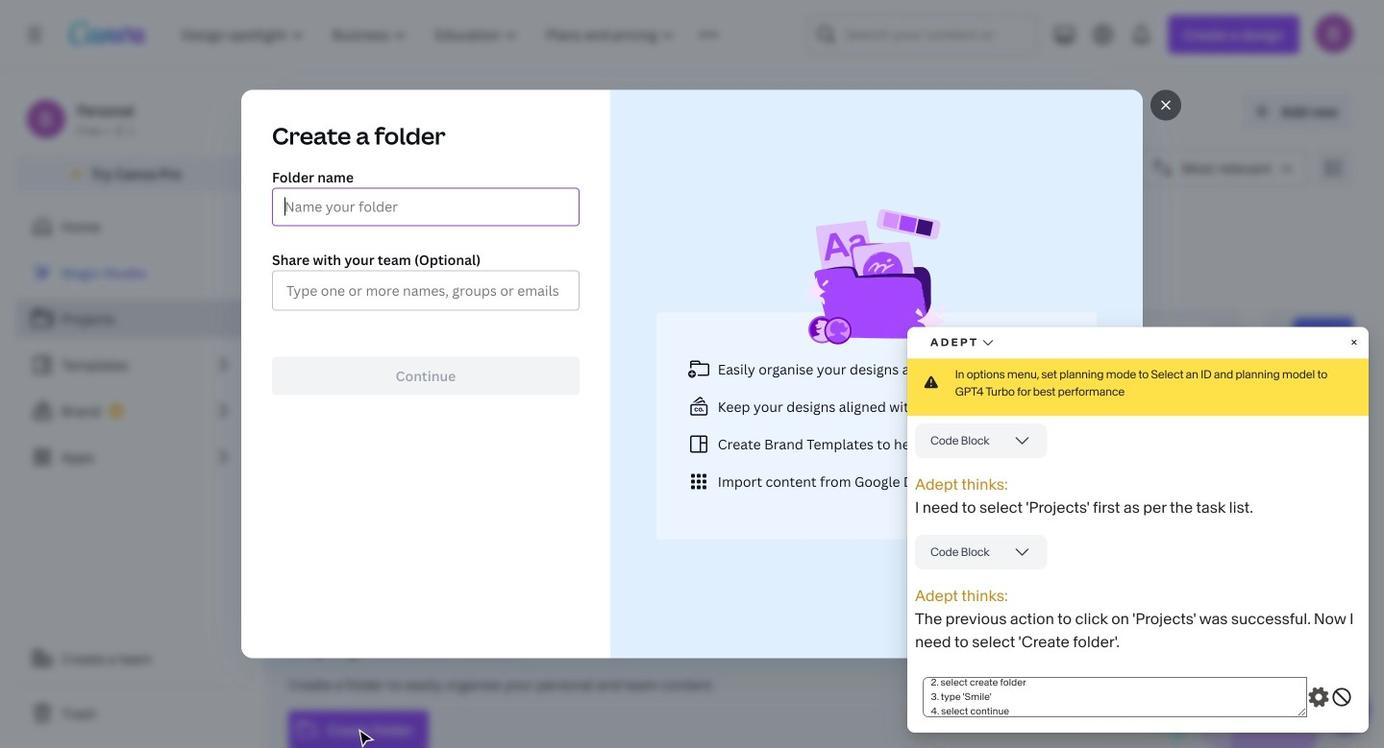 Task type: vqa. For each thing, say whether or not it's contained in the screenshot.
fourth group from the right
yes



Task type: describe. For each thing, give the bounding box(es) containing it.
4 group from the left
[[861, 311, 1357, 498]]

Name your folder text field
[[285, 189, 567, 225]]

1 group from the left
[[265, 311, 625, 498]]

3 group from the left
[[661, 311, 1150, 498]]

top level navigation element
[[169, 15, 761, 54]]



Task type: locate. For each thing, give the bounding box(es) containing it.
5 group from the left
[[1261, 311, 1384, 498]]

None search field
[[807, 15, 1038, 54]]

2 group from the left
[[461, 311, 642, 498]]

group
[[265, 311, 625, 498], [461, 311, 642, 498], [661, 311, 1150, 498], [861, 311, 1357, 498], [1261, 311, 1384, 498]]

Type one or more names, groups or e​​ma​il​s text field
[[279, 277, 559, 305]]

list
[[15, 254, 250, 477]]



